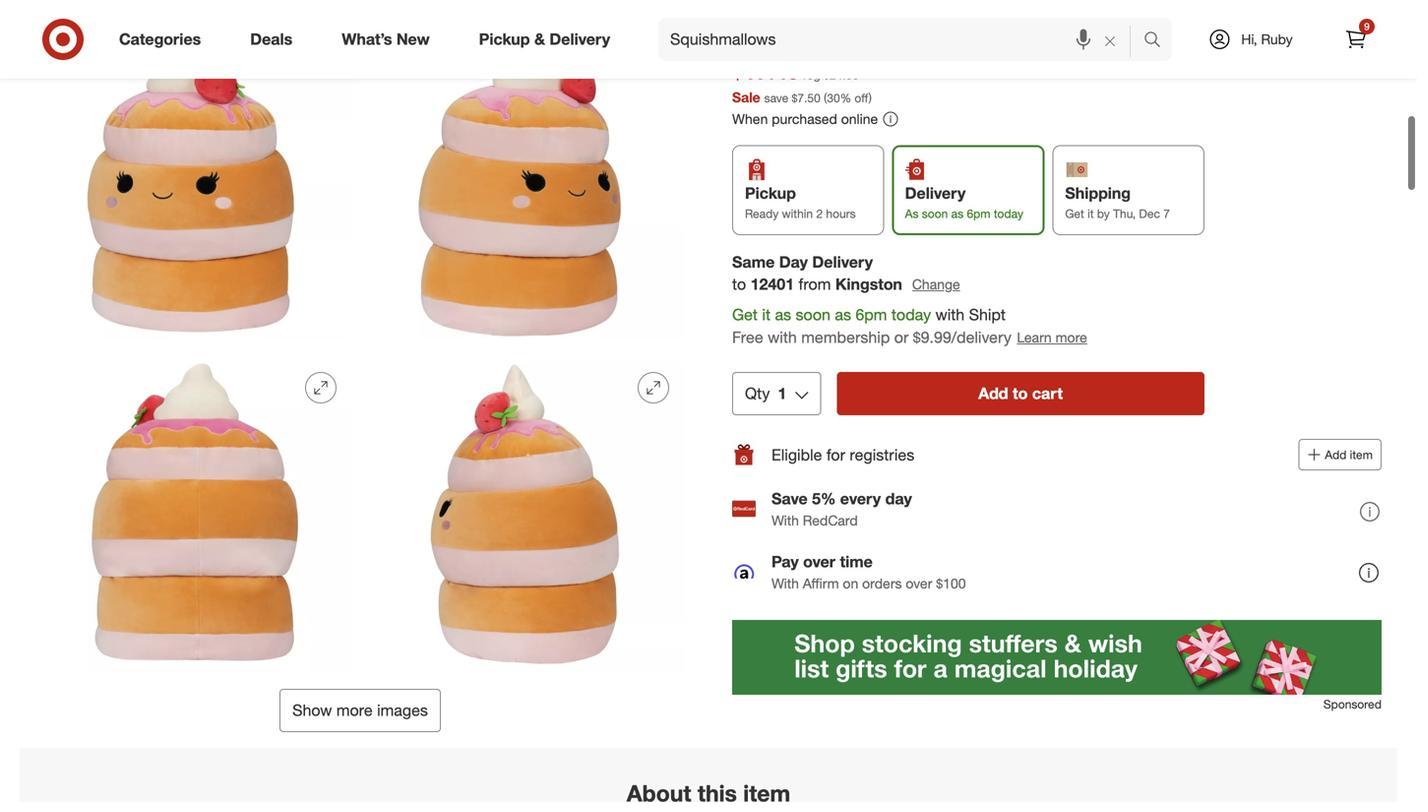 Task type: locate. For each thing, give the bounding box(es) containing it.
pickup inside 'link'
[[479, 30, 530, 49]]

squishmallows 16&#34; sawtelle the strawberry pancakes plush toy (target exclusive), 4 of 14 image
[[368, 21, 685, 338]]

pickup for &
[[479, 30, 530, 49]]

to left cart
[[1013, 381, 1028, 400]]

what's new link
[[325, 18, 454, 61]]

0 vertical spatial over
[[803, 549, 836, 568]]

$9.99/delivery
[[913, 325, 1012, 344]]

1 with from the top
[[772, 509, 799, 526]]

more inside get it as soon as 6pm today with shipt free with membership or $9.99/delivery learn more
[[1056, 325, 1087, 343]]

soon inside delivery as soon as 6pm today
[[922, 203, 948, 218]]

2 with from the top
[[772, 572, 799, 589]]

0 horizontal spatial to
[[732, 272, 746, 291]]

0 vertical spatial 6pm
[[967, 203, 991, 218]]

2 vertical spatial delivery
[[812, 249, 873, 268]]

pay
[[772, 549, 799, 568]]

6pm
[[967, 203, 991, 218], [856, 302, 887, 321]]

same day delivery
[[732, 249, 873, 268]]

show more images button
[[280, 686, 441, 730]]

more right 'show'
[[336, 698, 373, 717]]

to inside button
[[1013, 381, 1028, 400]]

6pm right the as
[[967, 203, 991, 218]]

what's new
[[342, 30, 430, 49]]

it left by
[[1088, 203, 1094, 218]]

today up or
[[892, 302, 931, 321]]

1 horizontal spatial soon
[[922, 203, 948, 218]]

get inside get it as soon as 6pm today with shipt free with membership or $9.99/delivery learn more
[[732, 302, 758, 321]]

images
[[377, 698, 428, 717]]

on
[[843, 572, 858, 589]]

get
[[1065, 203, 1084, 218], [732, 302, 758, 321]]

pickup up ready
[[745, 181, 796, 200]]

with
[[936, 302, 965, 321], [768, 325, 797, 344]]

by
[[1097, 203, 1110, 218]]

with down pay
[[772, 572, 799, 589]]

with
[[772, 509, 799, 526], [772, 572, 799, 589]]

soon right the as
[[922, 203, 948, 218]]

pickup for ready
[[745, 181, 796, 200]]

with up $9.99/delivery
[[936, 302, 965, 321]]

with inside pay over time with affirm on orders over $100
[[772, 572, 799, 589]]

ruby
[[1261, 31, 1293, 48]]

add to cart
[[979, 381, 1063, 400]]

1 vertical spatial delivery
[[905, 181, 966, 200]]

as
[[951, 203, 964, 218], [775, 302, 791, 321], [835, 302, 851, 321]]

to
[[732, 272, 746, 291], [1013, 381, 1028, 400]]

sponsored
[[1324, 694, 1382, 709]]

today inside get it as soon as 6pm today with shipt free with membership or $9.99/delivery learn more
[[892, 302, 931, 321]]

free
[[732, 325, 763, 344]]

1 vertical spatial add
[[1325, 444, 1347, 459]]

add for add to cart
[[979, 381, 1008, 400]]

delivery for pickup & delivery
[[550, 30, 610, 49]]

1 vertical spatial 6pm
[[856, 302, 887, 321]]

0 horizontal spatial over
[[803, 549, 836, 568]]

0 vertical spatial get
[[1065, 203, 1084, 218]]

1 vertical spatial more
[[336, 698, 373, 717]]

add left cart
[[979, 381, 1008, 400]]

day
[[885, 486, 912, 505]]

0 horizontal spatial delivery
[[550, 30, 610, 49]]

delivery up the as
[[905, 181, 966, 200]]

as up membership
[[835, 302, 851, 321]]

with down "save"
[[772, 509, 799, 526]]

pickup & delivery link
[[462, 18, 635, 61]]

1 horizontal spatial with
[[936, 302, 965, 321]]

every
[[840, 486, 881, 505]]

pickup left &
[[479, 30, 530, 49]]

orders
[[862, 572, 902, 589]]

1 horizontal spatial more
[[1056, 325, 1087, 343]]

with right 'free'
[[768, 325, 797, 344]]

6pm inside delivery as soon as 6pm today
[[967, 203, 991, 218]]

1 vertical spatial it
[[762, 302, 771, 321]]

1 horizontal spatial get
[[1065, 203, 1084, 218]]

as right the as
[[951, 203, 964, 218]]

delivery right &
[[550, 30, 610, 49]]

0 vertical spatial with
[[936, 302, 965, 321]]

over left $100 at right
[[906, 572, 932, 589]]

it inside get it as soon as 6pm today with shipt free with membership or $9.99/delivery learn more
[[762, 302, 771, 321]]

1 vertical spatial to
[[1013, 381, 1028, 400]]

pickup inside pickup ready within 2 hours
[[745, 181, 796, 200]]

6pm down kingston
[[856, 302, 887, 321]]

0 horizontal spatial more
[[336, 698, 373, 717]]

over up affirm
[[803, 549, 836, 568]]

1 vertical spatial pickup
[[745, 181, 796, 200]]

delivery up from kingston
[[812, 249, 873, 268]]

2 horizontal spatial as
[[951, 203, 964, 218]]

1 vertical spatial with
[[772, 572, 799, 589]]

get left by
[[1065, 203, 1084, 218]]

categories
[[119, 30, 201, 49]]

1 vertical spatial today
[[892, 302, 931, 321]]

0 vertical spatial with
[[772, 509, 799, 526]]

add inside add to cart button
[[979, 381, 1008, 400]]

to down same
[[732, 272, 746, 291]]

thu,
[[1113, 203, 1136, 218]]

today
[[994, 203, 1024, 218], [892, 302, 931, 321]]

0 horizontal spatial soon
[[796, 302, 831, 321]]

qty 1
[[745, 381, 787, 400]]

$17.49
[[732, 54, 800, 82]]

7
[[1164, 203, 1170, 218]]

5%
[[812, 486, 836, 505]]

affirm
[[803, 572, 839, 589]]

qty
[[745, 381, 770, 400]]

with inside save 5% every day with redcard
[[772, 509, 799, 526]]

add to cart button
[[837, 369, 1205, 412]]

0 vertical spatial today
[[994, 203, 1024, 218]]

eligible for registries
[[772, 442, 915, 461]]

1 vertical spatial get
[[732, 302, 758, 321]]

0 horizontal spatial today
[[892, 302, 931, 321]]

0 horizontal spatial it
[[762, 302, 771, 321]]

0 horizontal spatial get
[[732, 302, 758, 321]]

within
[[782, 203, 813, 218]]

delivery inside 'link'
[[550, 30, 610, 49]]

1 horizontal spatial add
[[1325, 444, 1347, 459]]

cart
[[1032, 381, 1063, 400]]

0 vertical spatial pickup
[[479, 30, 530, 49]]

1 horizontal spatial it
[[1088, 203, 1094, 218]]

2 horizontal spatial delivery
[[905, 181, 966, 200]]

0 horizontal spatial pickup
[[479, 30, 530, 49]]

add left item
[[1325, 444, 1347, 459]]

1 vertical spatial over
[[906, 572, 932, 589]]

0 vertical spatial soon
[[922, 203, 948, 218]]

0 vertical spatial add
[[979, 381, 1008, 400]]

add inside the add item button
[[1325, 444, 1347, 459]]

1 horizontal spatial delivery
[[812, 249, 873, 268]]

1 vertical spatial soon
[[796, 302, 831, 321]]

pickup
[[479, 30, 530, 49], [745, 181, 796, 200]]

shipt
[[969, 302, 1006, 321]]

over
[[803, 549, 836, 568], [906, 572, 932, 589]]

%
[[840, 87, 851, 102]]

get it as soon as 6pm today with shipt free with membership or $9.99/delivery learn more
[[732, 302, 1087, 344]]

0 horizontal spatial 6pm
[[856, 302, 887, 321]]

1 horizontal spatial today
[[994, 203, 1024, 218]]

today left by
[[994, 203, 1024, 218]]

when purchased online
[[732, 107, 878, 124]]

0 vertical spatial it
[[1088, 203, 1094, 218]]

get inside "shipping get it by thu, dec 7"
[[1065, 203, 1084, 218]]

delivery
[[550, 30, 610, 49], [905, 181, 966, 200], [812, 249, 873, 268]]

add
[[979, 381, 1008, 400], [1325, 444, 1347, 459]]

$100
[[936, 572, 966, 589]]

more right learn in the right top of the page
[[1056, 325, 1087, 343]]

0 vertical spatial to
[[732, 272, 746, 291]]

1 horizontal spatial pickup
[[745, 181, 796, 200]]

eligible
[[772, 442, 822, 461]]

soon down from
[[796, 302, 831, 321]]

learn
[[1017, 325, 1052, 343]]

0 horizontal spatial add
[[979, 381, 1008, 400]]

as down 12401
[[775, 302, 791, 321]]

1 horizontal spatial to
[[1013, 381, 1028, 400]]

pickup ready within 2 hours
[[745, 181, 856, 218]]

dec
[[1139, 203, 1160, 218]]

1 horizontal spatial 6pm
[[967, 203, 991, 218]]

0 vertical spatial delivery
[[550, 30, 610, 49]]

deals
[[250, 30, 293, 49]]

1 vertical spatial with
[[768, 325, 797, 344]]

shipping get it by thu, dec 7
[[1065, 181, 1170, 218]]

more
[[1056, 325, 1087, 343], [336, 698, 373, 717]]

soon
[[922, 203, 948, 218], [796, 302, 831, 321]]

get up 'free'
[[732, 302, 758, 321]]

9
[[1364, 20, 1370, 32]]

0 vertical spatial more
[[1056, 325, 1087, 343]]

0 horizontal spatial with
[[768, 325, 797, 344]]

image gallery element
[[35, 0, 685, 730]]

it up 'free'
[[762, 302, 771, 321]]



Task type: describe. For each thing, give the bounding box(es) containing it.
$17.49 reg $24.99 sale save $ 7.50 ( 30 % off )
[[732, 54, 872, 103]]

squishmallows 16&#34; sawtelle the strawberry pancakes plush toy (target exclusive), 6 of 14 image
[[368, 354, 685, 670]]

sale
[[732, 85, 761, 103]]

same
[[732, 249, 775, 268]]

search button
[[1135, 18, 1182, 65]]

day
[[779, 249, 808, 268]]

change button
[[911, 270, 961, 293]]

advertisement region
[[732, 617, 1382, 692]]

for
[[827, 442, 845, 461]]

6pm inside get it as soon as 6pm today with shipt free with membership or $9.99/delivery learn more
[[856, 302, 887, 321]]

from
[[799, 272, 831, 291]]

(
[[824, 87, 827, 102]]

as inside delivery as soon as 6pm today
[[951, 203, 964, 218]]

$
[[792, 87, 798, 102]]

to 12401
[[732, 272, 794, 291]]

from kingston
[[799, 272, 902, 291]]

time
[[840, 549, 873, 568]]

learn more button
[[1016, 323, 1088, 346]]

hi,
[[1241, 31, 1257, 48]]

show more images
[[292, 698, 428, 717]]

&
[[534, 30, 545, 49]]

hours
[[826, 203, 856, 218]]

delivery inside delivery as soon as 6pm today
[[905, 181, 966, 200]]

1 horizontal spatial as
[[835, 302, 851, 321]]

1
[[778, 381, 787, 400]]

delivery for same day delivery
[[812, 249, 873, 268]]

online
[[841, 107, 878, 124]]

more inside "button"
[[336, 698, 373, 717]]

or
[[894, 325, 909, 344]]

pay over time with affirm on orders over $100
[[772, 549, 966, 589]]

it inside "shipping get it by thu, dec 7"
[[1088, 203, 1094, 218]]

pickup & delivery
[[479, 30, 610, 49]]

save
[[764, 87, 789, 102]]

2
[[816, 203, 823, 218]]

reg
[[803, 64, 820, 79]]

show
[[292, 698, 332, 717]]

new
[[396, 30, 430, 49]]

redcard
[[803, 509, 858, 526]]

membership
[[801, 325, 890, 344]]

add for add item
[[1325, 444, 1347, 459]]

ready
[[745, 203, 779, 218]]

categories link
[[102, 18, 226, 61]]

9 link
[[1335, 18, 1378, 61]]

kingston
[[835, 272, 902, 291]]

off
[[855, 87, 869, 102]]

deals link
[[233, 18, 317, 61]]

)
[[869, 87, 872, 102]]

hi, ruby
[[1241, 31, 1293, 48]]

$24.99
[[824, 64, 859, 79]]

change
[[912, 273, 960, 290]]

when
[[732, 107, 768, 124]]

squishmallows 16&#34; sawtelle the strawberry pancakes plush toy (target exclusive), 5 of 14 image
[[35, 354, 352, 670]]

add item button
[[1298, 436, 1382, 468]]

what's
[[342, 30, 392, 49]]

registries
[[850, 442, 915, 461]]

7.50
[[798, 87, 821, 102]]

today inside delivery as soon as 6pm today
[[994, 203, 1024, 218]]

add item
[[1325, 444, 1373, 459]]

12401
[[751, 272, 794, 291]]

save 5% every day with redcard
[[772, 486, 912, 526]]

search
[[1135, 32, 1182, 51]]

save
[[772, 486, 808, 505]]

30
[[827, 87, 840, 102]]

as
[[905, 203, 919, 218]]

delivery as soon as 6pm today
[[905, 181, 1024, 218]]

What can we help you find? suggestions appear below search field
[[658, 18, 1149, 61]]

purchased
[[772, 107, 837, 124]]

shipping
[[1065, 181, 1131, 200]]

soon inside get it as soon as 6pm today with shipt free with membership or $9.99/delivery learn more
[[796, 302, 831, 321]]

1 horizontal spatial over
[[906, 572, 932, 589]]

squishmallows 16&#34; sawtelle the strawberry pancakes plush toy (target exclusive), 3 of 14 image
[[35, 21, 352, 338]]

item
[[1350, 444, 1373, 459]]

0 horizontal spatial as
[[775, 302, 791, 321]]



Task type: vqa. For each thing, say whether or not it's contained in the screenshot.
Delivery inside the Delivery As soon as 6pm today
yes



